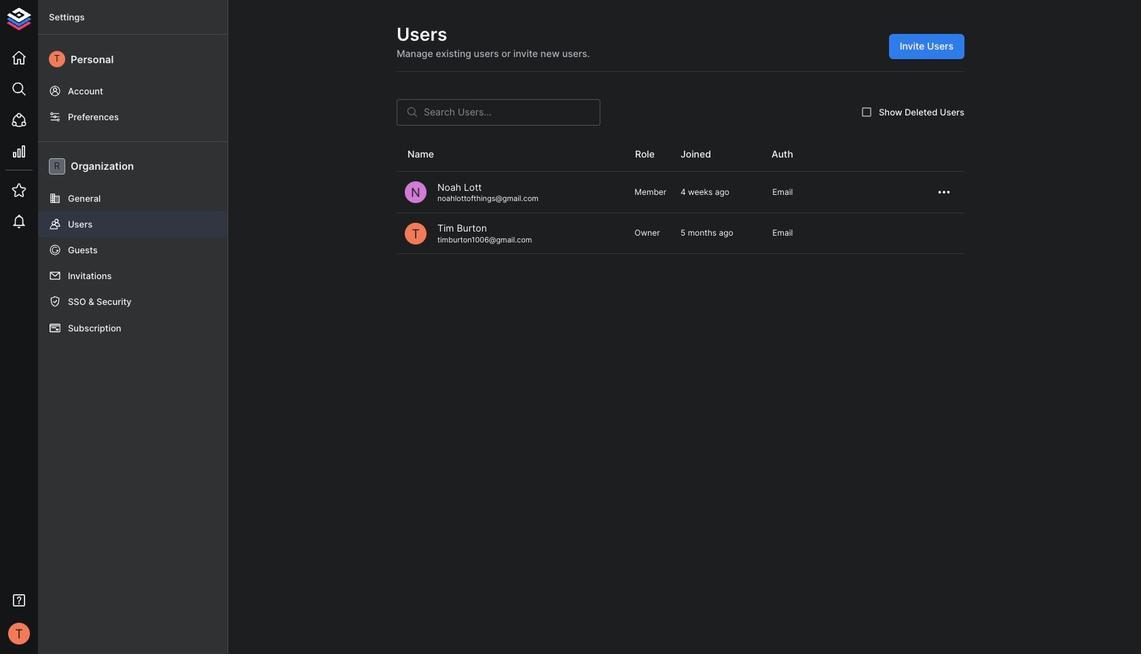 Task type: describe. For each thing, give the bounding box(es) containing it.
Search Users... text field
[[424, 99, 601, 126]]



Task type: vqa. For each thing, say whether or not it's contained in the screenshot.
Search Users... text box on the top of the page
yes



